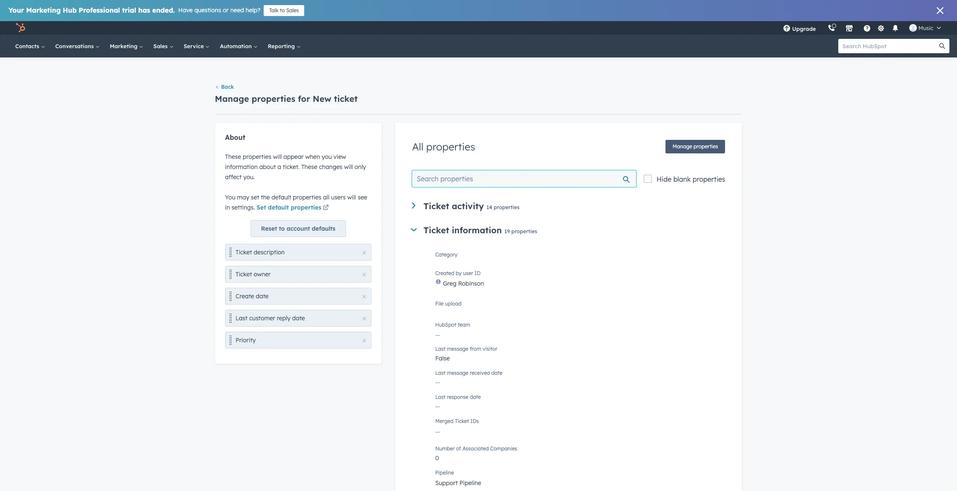Task type: locate. For each thing, give the bounding box(es) containing it.
0 vertical spatial information
[[225, 163, 258, 171]]

0 horizontal spatial sales
[[153, 43, 169, 49]]

back
[[221, 84, 234, 90]]

hubspot
[[435, 321, 456, 328]]

default down the
[[268, 204, 289, 211]]

1 horizontal spatial manage
[[673, 143, 692, 150]]

help?
[[246, 6, 260, 14]]

close image for priority
[[363, 339, 366, 342]]

link opens in a new window image
[[323, 203, 329, 214], [323, 205, 329, 211]]

1 message from the top
[[447, 345, 468, 352]]

0 vertical spatial marketing
[[26, 6, 61, 14]]

0 vertical spatial pipeline
[[435, 469, 454, 476]]

ticket information 19 properties
[[423, 225, 537, 236]]

properties inside these properties will appear when you view information about a ticket. these changes will only affect you.
[[243, 153, 271, 161]]

0 vertical spatial close image
[[363, 273, 366, 276]]

information down ticket activity 14 properties
[[452, 225, 502, 236]]

1 horizontal spatial marketing
[[110, 43, 139, 49]]

questions
[[194, 6, 221, 14]]

these down when
[[301, 163, 317, 171]]

0 vertical spatial default
[[272, 194, 291, 201]]

ticket up ticket owner
[[236, 249, 252, 256]]

last down hubspot team --
[[435, 345, 446, 352]]

0 vertical spatial these
[[225, 153, 241, 161]]

in
[[225, 204, 230, 211]]

pipeline right support
[[459, 479, 481, 487]]

last left customer
[[236, 315, 248, 322]]

ticket for information
[[423, 225, 449, 236]]

close image for ticket owner
[[363, 273, 366, 276]]

your marketing hub professional trial has ended. have questions or need help?
[[8, 6, 260, 14]]

1 horizontal spatial pipeline
[[459, 479, 481, 487]]

information up 'you.'
[[225, 163, 258, 171]]

0 horizontal spatial manage
[[215, 93, 249, 104]]

close image
[[937, 7, 944, 14], [363, 251, 366, 255], [363, 295, 366, 298], [363, 317, 366, 320]]

properties up account
[[291, 204, 321, 211]]

will left the see in the left of the page
[[347, 194, 356, 201]]

talk to sales button
[[264, 5, 304, 16]]

1 vertical spatial pipeline
[[459, 479, 481, 487]]

1 vertical spatial marketing
[[110, 43, 139, 49]]

1 vertical spatial information
[[452, 225, 502, 236]]

pipeline up support
[[435, 469, 454, 476]]

reset
[[261, 225, 277, 233]]

you.
[[243, 173, 255, 181]]

0 vertical spatial sales
[[286, 7, 299, 14]]

settings image
[[877, 25, 885, 32]]

last
[[236, 315, 248, 322], [435, 345, 446, 352], [435, 370, 446, 376], [435, 394, 446, 400]]

information
[[225, 163, 258, 171], [452, 225, 502, 236]]

reporting
[[268, 43, 296, 49]]

reset to account defaults
[[261, 225, 335, 233]]

marketing link
[[105, 35, 148, 57]]

to right reset at the left top of the page
[[279, 225, 285, 233]]

properties right all
[[426, 140, 475, 153]]

response
[[447, 394, 468, 400]]

2 - from the left
[[438, 331, 440, 339]]

sales
[[286, 7, 299, 14], [153, 43, 169, 49]]

service
[[184, 43, 206, 49]]

Number of Associated Companies text field
[[435, 450, 725, 464]]

2 vertical spatial will
[[347, 194, 356, 201]]

manage down back on the top
[[215, 93, 249, 104]]

message left from
[[447, 345, 468, 352]]

hubspot link
[[10, 23, 32, 33]]

automation
[[220, 43, 253, 49]]

need
[[230, 6, 244, 14]]

default up set default properties
[[272, 194, 291, 201]]

music
[[919, 25, 933, 31]]

ticket up "category"
[[423, 225, 449, 236]]

upload
[[445, 300, 462, 307]]

last for last customer reply date
[[236, 315, 248, 322]]

0 vertical spatial to
[[280, 7, 285, 14]]

0 horizontal spatial information
[[225, 163, 258, 171]]

number
[[435, 445, 455, 452]]

date right received
[[491, 370, 502, 376]]

ticket for owner
[[236, 271, 252, 278]]

caret image
[[412, 203, 415, 209], [411, 228, 417, 232]]

1 vertical spatial caret image
[[411, 228, 417, 232]]

contacts
[[15, 43, 41, 49]]

Last message from visitor text field
[[435, 351, 725, 364]]

defaults
[[312, 225, 335, 233]]

1 vertical spatial manage
[[673, 143, 692, 150]]

1 vertical spatial default
[[268, 204, 289, 211]]

ticket for description
[[236, 249, 252, 256]]

of
[[456, 445, 461, 452]]

manage for manage properties
[[673, 143, 692, 150]]

Last message received date text field
[[435, 375, 725, 388]]

to right talk
[[280, 7, 285, 14]]

0 vertical spatial message
[[447, 345, 468, 352]]

set default properties link
[[257, 203, 330, 214]]

marketing left hub
[[26, 6, 61, 14]]

-
[[435, 331, 438, 339], [438, 331, 440, 339]]

number of associated companies
[[435, 445, 517, 452]]

these down about
[[225, 153, 241, 161]]

0 vertical spatial caret image
[[412, 203, 415, 209]]

manage up blank at the right of page
[[673, 143, 692, 150]]

notifications image
[[892, 25, 899, 33]]

menu item
[[822, 21, 824, 35]]

close image
[[363, 273, 366, 276], [363, 339, 366, 342]]

sales right talk
[[286, 7, 299, 14]]

properties up the about
[[243, 153, 271, 161]]

account
[[287, 225, 310, 233]]

reset to account defaults button
[[250, 220, 346, 237]]

1 horizontal spatial sales
[[286, 7, 299, 14]]

will
[[273, 153, 282, 161], [344, 163, 353, 171], [347, 194, 356, 201]]

ticket left activity
[[423, 201, 449, 211]]

or
[[223, 6, 229, 14]]

will up a on the top of page
[[273, 153, 282, 161]]

greg robinson button
[[443, 275, 725, 289]]

0 horizontal spatial pipeline
[[435, 469, 454, 476]]

properties up set default properties link
[[293, 194, 321, 201]]

automation link
[[215, 35, 263, 57]]

trial
[[122, 6, 136, 14]]

manage
[[215, 93, 249, 104], [673, 143, 692, 150]]

to
[[280, 7, 285, 14], [279, 225, 285, 233]]

last left response
[[435, 394, 446, 400]]

2 link opens in a new window image from the top
[[323, 205, 329, 211]]

default
[[272, 194, 291, 201], [268, 204, 289, 211]]

properties right 19
[[511, 228, 537, 235]]

will left only in the top of the page
[[344, 163, 353, 171]]

marketplaces button
[[840, 21, 858, 35]]

ticket left owner
[[236, 271, 252, 278]]

caret image for ticket information
[[411, 228, 417, 232]]

ticket owner
[[236, 271, 271, 278]]

pipeline support pipeline
[[435, 469, 481, 487]]

properties inside ticket activity 14 properties
[[494, 204, 520, 211]]

date
[[256, 293, 269, 300], [292, 315, 305, 322], [491, 370, 502, 376], [470, 394, 481, 400]]

marketing down trial
[[110, 43, 139, 49]]

last message received date
[[435, 370, 502, 376]]

1 vertical spatial close image
[[363, 339, 366, 342]]

changes
[[319, 163, 343, 171]]

user
[[463, 270, 473, 276]]

back link
[[215, 84, 234, 90]]

for
[[298, 93, 310, 104]]

have
[[178, 6, 193, 14]]

last message from visitor
[[435, 345, 497, 352]]

sales inside button
[[286, 7, 299, 14]]

ticket activity 14 properties
[[423, 201, 520, 211]]

to for account
[[279, 225, 285, 233]]

greg
[[443, 280, 457, 287]]

last for last message from visitor
[[435, 345, 446, 352]]

message left received
[[447, 370, 468, 376]]

music button
[[904, 21, 946, 35]]

last up last response date
[[435, 370, 446, 376]]

sales left service
[[153, 43, 169, 49]]

date right response
[[470, 394, 481, 400]]

all
[[412, 140, 423, 153]]

create
[[236, 293, 254, 300]]

properties inside "ticket information 19 properties"
[[511, 228, 537, 235]]

properties left for
[[252, 93, 295, 104]]

to for sales
[[280, 7, 285, 14]]

your
[[8, 6, 24, 14]]

marketing
[[26, 6, 61, 14], [110, 43, 139, 49]]

ticket
[[423, 201, 449, 211], [423, 225, 449, 236], [236, 249, 252, 256], [236, 271, 252, 278], [455, 418, 469, 424]]

2 message from the top
[[447, 370, 468, 376]]

1 vertical spatial message
[[447, 370, 468, 376]]

conversations
[[55, 43, 95, 49]]

category
[[435, 252, 457, 258]]

support
[[435, 479, 458, 487]]

you
[[322, 153, 332, 161]]

0 vertical spatial manage
[[215, 93, 249, 104]]

menu
[[777, 21, 947, 35]]

2 close image from the top
[[363, 339, 366, 342]]

1 vertical spatial will
[[344, 163, 353, 171]]

1 vertical spatial to
[[279, 225, 285, 233]]

1 horizontal spatial these
[[301, 163, 317, 171]]

set
[[257, 204, 266, 211]]

about
[[259, 163, 276, 171]]

these properties will appear when you view information about a ticket. these changes will only affect you.
[[225, 153, 366, 181]]

blank
[[673, 175, 691, 184]]

properties right 14
[[494, 204, 520, 211]]

1 close image from the top
[[363, 273, 366, 276]]

will inside you may set the default properties all users will see in settings.
[[347, 194, 356, 201]]



Task type: describe. For each thing, give the bounding box(es) containing it.
set
[[251, 194, 259, 201]]

0 horizontal spatial these
[[225, 153, 241, 161]]

help image
[[863, 25, 871, 33]]

ticket for activity
[[423, 201, 449, 211]]

Last response date text field
[[435, 399, 725, 412]]

hubspot image
[[15, 23, 25, 33]]

last for last response date
[[435, 394, 446, 400]]

hide blank properties
[[657, 175, 725, 184]]

19
[[504, 228, 510, 235]]

conversations link
[[50, 35, 105, 57]]

you may set the default properties all users will see in settings.
[[225, 194, 367, 211]]

close image for last customer reply date
[[363, 317, 366, 320]]

by
[[456, 270, 462, 276]]

you
[[225, 194, 235, 201]]

date right create
[[256, 293, 269, 300]]

0 vertical spatial will
[[273, 153, 282, 161]]

notifications button
[[888, 21, 903, 35]]

manage properties for new ticket
[[215, 93, 358, 104]]

Search properties search field
[[412, 170, 636, 187]]

team
[[458, 321, 470, 328]]

created by user id
[[435, 270, 481, 276]]

properties inside you may set the default properties all users will see in settings.
[[293, 194, 321, 201]]

the
[[261, 194, 270, 201]]

companies
[[490, 445, 517, 452]]

owner
[[254, 271, 271, 278]]

search button
[[935, 39, 949, 53]]

hub
[[63, 6, 77, 14]]

professional
[[79, 6, 120, 14]]

ids
[[470, 418, 479, 424]]

date right reply
[[292, 315, 305, 322]]

default inside you may set the default properties all users will see in settings.
[[272, 194, 291, 201]]

support pipeline button
[[435, 474, 725, 488]]

talk to sales
[[269, 7, 299, 14]]

1 vertical spatial sales
[[153, 43, 169, 49]]

14
[[486, 204, 492, 211]]

create date
[[236, 293, 269, 300]]

service link
[[179, 35, 215, 57]]

all properties
[[412, 140, 475, 153]]

0 horizontal spatial marketing
[[26, 6, 61, 14]]

has
[[138, 6, 150, 14]]

reporting link
[[263, 35, 306, 57]]

hide
[[657, 175, 672, 184]]

ended.
[[152, 6, 175, 14]]

sales link
[[148, 35, 179, 57]]

associated
[[462, 445, 489, 452]]

information inside these properties will appear when you view information about a ticket. these changes will only affect you.
[[225, 163, 258, 171]]

help button
[[860, 21, 874, 35]]

file upload
[[435, 300, 462, 307]]

last response date
[[435, 394, 481, 400]]

ticket.
[[283, 163, 300, 171]]

Search HubSpot search field
[[838, 39, 942, 53]]

File upload text field
[[435, 299, 725, 316]]

received
[[470, 370, 490, 376]]

when
[[305, 153, 320, 161]]

priority
[[236, 337, 256, 344]]

1 vertical spatial these
[[301, 163, 317, 171]]

id
[[475, 270, 481, 276]]

last customer reply date
[[236, 315, 305, 322]]

merged
[[435, 418, 454, 424]]

calling icon image
[[828, 25, 835, 32]]

hubspot team --
[[435, 321, 470, 339]]

marketplaces image
[[845, 25, 853, 33]]

search image
[[939, 43, 945, 49]]

visitor
[[483, 345, 497, 352]]

message for received
[[447, 370, 468, 376]]

caret image for ticket activity
[[412, 203, 415, 209]]

1 link opens in a new window image from the top
[[323, 203, 329, 214]]

Merged Ticket IDs text field
[[435, 423, 725, 440]]

properties up hide blank properties
[[694, 143, 718, 150]]

upgrade
[[792, 25, 816, 32]]

users
[[331, 194, 346, 201]]

robinson
[[458, 280, 484, 287]]

created
[[435, 270, 454, 276]]

menu containing music
[[777, 21, 947, 35]]

new
[[313, 93, 331, 104]]

ticket description
[[236, 249, 285, 256]]

view
[[334, 153, 346, 161]]

message for from
[[447, 345, 468, 352]]

contacts link
[[10, 35, 50, 57]]

a
[[278, 163, 281, 171]]

only
[[355, 163, 366, 171]]

settings.
[[232, 204, 255, 211]]

upgrade image
[[783, 25, 791, 33]]

merged ticket ids
[[435, 418, 479, 424]]

manage properties link
[[665, 140, 725, 154]]

ticket left the ids
[[455, 418, 469, 424]]

greg robinson image
[[909, 24, 917, 32]]

last for last message received date
[[435, 370, 446, 376]]

customer
[[249, 315, 275, 322]]

link opens in a new window image inside set default properties link
[[323, 205, 329, 211]]

from
[[470, 345, 481, 352]]

calling icon button
[[824, 22, 839, 33]]

about
[[225, 133, 245, 142]]

talk
[[269, 7, 279, 14]]

may
[[237, 194, 249, 201]]

manage for manage properties for new ticket
[[215, 93, 249, 104]]

reply
[[277, 315, 290, 322]]

manage properties
[[673, 143, 718, 150]]

properties right blank at the right of page
[[693, 175, 725, 184]]

close image for ticket description
[[363, 251, 366, 255]]

all
[[323, 194, 329, 201]]

greg robinson
[[443, 280, 484, 287]]

close image for create date
[[363, 295, 366, 298]]

activity
[[452, 201, 484, 211]]

1 horizontal spatial information
[[452, 225, 502, 236]]

file
[[435, 300, 444, 307]]

appear
[[283, 153, 304, 161]]

1 - from the left
[[435, 331, 438, 339]]



Task type: vqa. For each thing, say whether or not it's contained in the screenshot.
menu containing Music
yes



